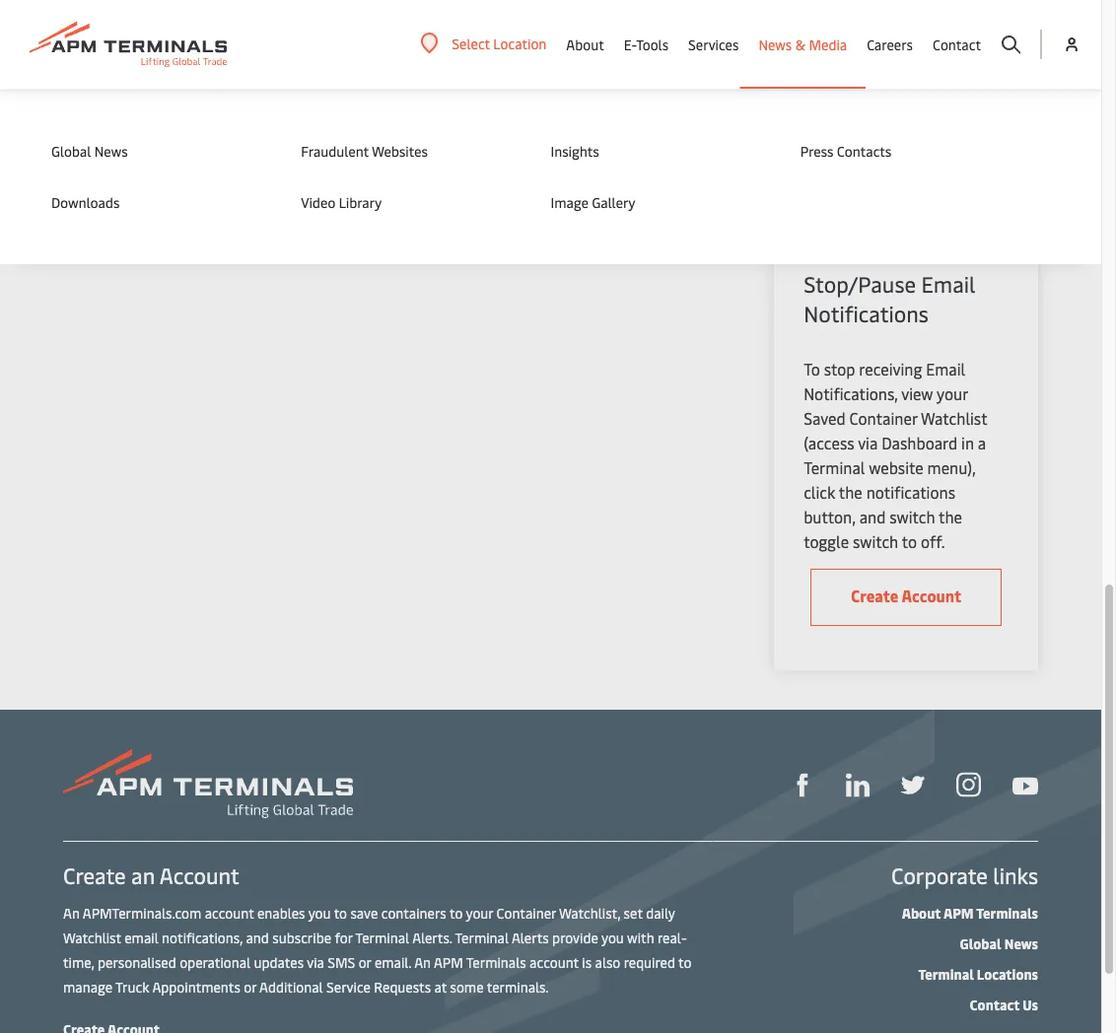 Task type: vqa. For each thing, say whether or not it's contained in the screenshot.
10:00 in 09/15/23 10:00
no



Task type: locate. For each thing, give the bounding box(es) containing it.
0 vertical spatial click
[[914, 74, 946, 95]]

1 horizontal spatial de
[[433, 108, 448, 127]]

1 vertical spatial menu),
[[927, 457, 976, 479]]

1 horizontal spatial menu),
[[927, 457, 976, 479]]

stop
[[824, 359, 855, 380]]

saved up careers
[[855, 0, 897, 21]]

to down the "real-"
[[678, 953, 692, 972]]

0 horizontal spatial your
[[466, 904, 493, 922]]

2 vertical spatial watchlist
[[63, 928, 121, 947]]

about down corporate
[[902, 904, 941, 922]]

create an account
[[63, 861, 239, 890]]

côte d'ivoire abidjan terminal
[[238, 69, 318, 127]]

0 horizontal spatial about
[[566, 35, 604, 54]]

0 vertical spatial (access
[[874, 25, 924, 46]]

1 vertical spatial click
[[804, 482, 835, 503]]

1 horizontal spatial click
[[914, 74, 946, 95]]

(access inside to stop receiving email notifications, view your saved container watchlist (access via dashboard in a terminal website menu), click the notifications button, and switch the toggle switch to off.
[[804, 433, 854, 454]]

1 vertical spatial toggle
[[804, 531, 849, 553]]

global up downloads
[[51, 141, 91, 160]]

container inside an apmterminals.com account enables you to save containers to your container watchlist, set daily watchlist email notifications, and subscribe for terminal alerts. terminal alerts provide you with real- time, personalised operational updates via sms or email. an apm terminals account is also required to manage truck appointments or additional service requests at some terminals.
[[497, 904, 556, 922]]

1 vertical spatial an
[[414, 953, 431, 972]]

1 horizontal spatial watchlist
[[804, 25, 870, 46]]

global news link
[[51, 140, 262, 162], [960, 934, 1038, 953]]

cai mep international terminal (cmit)
[[516, 10, 653, 48]]

0 vertical spatial your
[[820, 0, 852, 21]]

0 vertical spatial you
[[308, 904, 331, 922]]

0 horizontal spatial menu),
[[862, 74, 911, 95]]

to left off.
[[902, 531, 917, 553]]

0 horizontal spatial news
[[94, 141, 128, 160]]

news down castellón
[[94, 141, 128, 160]]

watchlist down in on the right of page
[[804, 25, 870, 46]]

you up subscribe
[[308, 904, 331, 922]]

0 vertical spatial a
[[900, 49, 908, 70]]

in
[[883, 49, 896, 70], [961, 433, 974, 454]]

santos
[[410, 30, 453, 48]]

1 vertical spatial website
[[869, 457, 924, 479]]

1 vertical spatial or
[[244, 978, 256, 996]]

dashboard
[[804, 49, 880, 70], [882, 433, 957, 454]]

apm down corporate links
[[943, 904, 974, 922]]

watchlist up time,
[[63, 928, 121, 947]]

1 vertical spatial notifications
[[804, 299, 929, 328]]

website down "media"
[[804, 74, 858, 95]]

1 notifications from the top
[[804, 99, 895, 120]]

notifications inside stop/pause email notifications
[[804, 299, 929, 328]]

website inside to stop receiving email notifications, view your saved container watchlist (access via dashboard in a terminal website menu), click the notifications button, and switch the toggle switch to off.
[[869, 457, 924, 479]]

or down updates
[[244, 978, 256, 996]]

0 vertical spatial email
[[921, 270, 975, 299]]

0 horizontal spatial global news
[[51, 141, 128, 160]]

required
[[624, 953, 675, 972]]

portuario,
[[342, 30, 407, 48]]

1 horizontal spatial (access
[[874, 25, 924, 46]]

0 horizontal spatial de
[[400, 89, 416, 107]]

(access left contact 'popup button'
[[874, 25, 924, 46]]

contact us
[[970, 995, 1038, 1014]]

on.
[[872, 148, 893, 169]]

also
[[595, 953, 620, 972]]

service
[[326, 978, 371, 996]]

global news up downloads
[[51, 141, 128, 160]]

contact up on
[[933, 35, 981, 54]]

0 vertical spatial or
[[359, 953, 371, 972]]

terminals
[[154, 10, 216, 29], [154, 49, 216, 68], [154, 89, 216, 107], [976, 904, 1038, 922], [466, 953, 526, 972]]

careers
[[867, 35, 913, 54]]

notifications,
[[804, 384, 898, 405]]

0 vertical spatial watchlist
[[804, 25, 870, 46]]

with
[[878, 197, 909, 218], [627, 928, 654, 947]]

0 horizontal spatial and
[[246, 928, 269, 947]]

youtube image
[[1013, 778, 1038, 796]]

news inside dropdown button
[[759, 35, 792, 54]]

container up careers
[[901, 0, 969, 21]]

1 horizontal spatial dashboard
[[882, 433, 957, 454]]

your right in on the right of page
[[820, 0, 852, 21]]

1 vertical spatial via
[[858, 433, 878, 454]]

global for left the global news link
[[51, 141, 91, 160]]

news left the & on the right of the page
[[759, 35, 792, 54]]

0 vertical spatial news
[[759, 35, 792, 54]]

then
[[804, 123, 836, 144], [954, 148, 986, 169]]

2 vertical spatial a
[[978, 433, 986, 454]]

on
[[950, 74, 968, 95]]

puerto
[[342, 187, 385, 206]]

email down the notifications.
[[921, 270, 975, 299]]

0 vertical spatial in
[[883, 49, 896, 70]]

or right sms
[[359, 953, 371, 972]]

0 vertical spatial container
[[901, 0, 969, 21]]

toggle
[[916, 123, 962, 144], [804, 531, 849, 553]]

requests
[[374, 978, 431, 996]]

0 vertical spatial saved
[[855, 0, 897, 21]]

watchlist down the view
[[921, 408, 987, 429]]

click
[[914, 74, 946, 95], [804, 482, 835, 503]]

is
[[582, 953, 592, 972]]

0 horizontal spatial with
[[627, 928, 654, 947]]

terminal down colombia
[[342, 89, 397, 107]]

click up button,
[[804, 482, 835, 503]]

1 horizontal spatial website
[[869, 457, 924, 479]]

0 horizontal spatial or
[[244, 978, 256, 996]]

2 horizontal spatial watchlist
[[921, 408, 987, 429]]

0 vertical spatial via
[[928, 25, 948, 46]]

apm up at
[[434, 953, 463, 972]]

via inside to stop receiving email notifications, view your saved container watchlist (access via dashboard in a terminal website menu), click the notifications button, and switch the toggle switch to off.
[[858, 433, 878, 454]]

saved
[[855, 0, 897, 21], [804, 408, 846, 429]]

1 horizontal spatial an
[[414, 953, 431, 972]]

terminal inside colombia terminal de contenedores de buenaventura
[[342, 89, 397, 107]]

terminal up button,
[[804, 457, 865, 479]]

apm down gijón
[[121, 89, 151, 107]]

global news link up locations
[[960, 934, 1038, 953]]

watchlist inside in your saved container watchlist (access via dashboard in a terminal website menu), click on the notifications button and then switch the toggle switch to on. you will then be asked to select the days a frequency with which you'd like to receive notifications.
[[804, 25, 870, 46]]

0 vertical spatial de
[[400, 89, 416, 107]]

click inside to stop receiving email notifications, view your saved container watchlist (access via dashboard in a terminal website menu), click the notifications button, and switch the toggle switch to off.
[[804, 482, 835, 503]]

terminal inside côte d'ivoire abidjan terminal
[[238, 108, 294, 127]]

1 vertical spatial global news link
[[960, 934, 1038, 953]]

news
[[759, 35, 792, 54], [94, 141, 128, 160], [1004, 934, 1038, 953]]

with down set at the bottom of the page
[[627, 928, 654, 947]]

(access down the notifications,
[[804, 433, 854, 454]]

1 horizontal spatial and
[[859, 507, 886, 528]]

downloads
[[51, 193, 120, 211]]

cai mep international terminal (cmit) link
[[516, 10, 653, 48]]

apm up gijón
[[121, 49, 151, 68]]

links
[[993, 861, 1038, 890]]

cai
[[516, 10, 535, 29]]

email.
[[375, 953, 411, 972]]

to up alerts.
[[450, 904, 463, 922]]

2 horizontal spatial your
[[937, 384, 968, 405]]

apm terminals castellón link
[[121, 89, 216, 127]]

0 vertical spatial website
[[804, 74, 858, 95]]

international
[[569, 10, 653, 29]]

website
[[804, 74, 858, 95], [869, 457, 924, 479]]

notifications down the stop/pause
[[804, 299, 929, 328]]

and down on
[[951, 99, 977, 120]]

terminals down links
[[976, 904, 1038, 922]]

0 vertical spatial global news link
[[51, 140, 262, 162]]

0 horizontal spatial toggle
[[804, 531, 849, 553]]

saved inside to stop receiving email notifications, view your saved container watchlist (access via dashboard in a terminal website menu), click the notifications button, and switch the toggle switch to off.
[[804, 408, 846, 429]]

0 horizontal spatial click
[[804, 482, 835, 503]]

terminal up santos
[[381, 10, 436, 29]]

0 vertical spatial dashboard
[[804, 49, 880, 70]]

0 vertical spatial account
[[205, 904, 254, 922]]

brasil terminal portuario, santos
[[342, 10, 453, 48]]

(access inside in your saved container watchlist (access via dashboard in a terminal website menu), click on the notifications button and then switch the toggle switch to on. you will then be asked to select the days a frequency with which you'd like to receive notifications.
[[874, 25, 924, 46]]

websites
[[372, 141, 428, 160]]

0 horizontal spatial watchlist
[[63, 928, 121, 947]]

and inside to stop receiving email notifications, view your saved container watchlist (access via dashboard in a terminal website menu), click the notifications button, and switch the toggle switch to off.
[[859, 507, 886, 528]]

1 vertical spatial you
[[601, 928, 624, 947]]

your
[[820, 0, 852, 21], [937, 384, 968, 405], [466, 904, 493, 922]]

0 horizontal spatial dashboard
[[804, 49, 880, 70]]

brasil terminal portuario, santos link
[[342, 10, 453, 48]]

about button
[[566, 0, 604, 89]]

your right containers
[[466, 904, 493, 922]]

global news up locations
[[960, 934, 1038, 953]]

press contacts link
[[800, 140, 1011, 162]]

an down create
[[63, 904, 80, 922]]

0 vertical spatial and
[[951, 99, 977, 120]]

terminal inside cai mep international terminal (cmit)
[[516, 30, 571, 48]]

de up fraudulent websites link
[[433, 108, 448, 127]]

account down provide
[[530, 953, 579, 972]]

your inside to stop receiving email notifications, view your saved container watchlist (access via dashboard in a terminal website menu), click the notifications button, and switch the toggle switch to off.
[[937, 384, 968, 405]]

with inside an apmterminals.com account enables you to save containers to your container watchlist, set daily watchlist email notifications, and subscribe for terminal alerts. terminal alerts provide you with real- time, personalised operational updates via sms or email. an apm terminals account is also required to manage truck appointments or additional service requests at some terminals.
[[627, 928, 654, 947]]

1 horizontal spatial with
[[878, 197, 909, 218]]

0 vertical spatial notifications
[[804, 99, 895, 120]]

2 notifications from the top
[[804, 299, 929, 328]]

0 horizontal spatial website
[[804, 74, 858, 95]]

container up alerts
[[497, 904, 556, 922]]

apm terminals barcelona link
[[121, 10, 216, 48]]

2 vertical spatial your
[[466, 904, 493, 922]]

d'ivoire
[[271, 69, 318, 88]]

news & media button
[[759, 0, 847, 89]]

contacts
[[837, 141, 892, 160]]

about down international at right top
[[566, 35, 604, 54]]

to up frequency
[[848, 173, 863, 194]]

video
[[301, 193, 335, 211]]

1 vertical spatial in
[[961, 433, 974, 454]]

an
[[63, 904, 80, 922], [414, 953, 431, 972]]

1 horizontal spatial via
[[858, 433, 878, 454]]

terminal
[[381, 10, 436, 29], [516, 30, 571, 48], [912, 49, 973, 70], [342, 89, 397, 107], [238, 108, 294, 127], [804, 457, 865, 479], [356, 928, 409, 947], [455, 928, 509, 947], [918, 965, 974, 983]]

global news link down castellón
[[51, 140, 262, 162]]

global up 'terminal locations'
[[960, 934, 1001, 953]]

0 vertical spatial global news
[[51, 141, 128, 160]]

menu), down careers
[[862, 74, 911, 95]]

terminal up on
[[912, 49, 973, 70]]

location
[[493, 34, 547, 53]]

1 vertical spatial then
[[954, 148, 986, 169]]

fraudulent websites link
[[301, 140, 511, 162]]

with inside in your saved container watchlist (access via dashboard in a terminal website menu), click on the notifications button and then switch the toggle switch to on. you will then be asked to select the days a frequency with which you'd like to receive notifications.
[[878, 197, 909, 218]]

terminal up email.
[[356, 928, 409, 947]]

1 vertical spatial (access
[[804, 433, 854, 454]]

contact down locations
[[970, 995, 1020, 1014]]

0 horizontal spatial saved
[[804, 408, 846, 429]]

enables
[[257, 904, 305, 922]]

0 horizontal spatial (access
[[804, 433, 854, 454]]

asked
[[804, 173, 844, 194]]

terminals inside an apmterminals.com account enables you to save containers to your container watchlist, set daily watchlist email notifications, and subscribe for terminal alerts. terminal alerts provide you with real- time, personalised operational updates via sms or email. an apm terminals account is also required to manage truck appointments or additional service requests at some terminals.
[[466, 953, 526, 972]]

menu), up notifications
[[927, 457, 976, 479]]

1 vertical spatial news
[[94, 141, 128, 160]]

1 vertical spatial de
[[433, 108, 448, 127]]

then up days
[[954, 148, 986, 169]]

careers button
[[867, 0, 913, 89]]

terminals up terminals.
[[466, 953, 526, 972]]

0 vertical spatial menu),
[[862, 74, 911, 95]]

some
[[450, 978, 484, 996]]

terminal down mep
[[516, 30, 571, 48]]

0 vertical spatial with
[[878, 197, 909, 218]]

terminal locations link
[[918, 965, 1038, 983]]

in inside in your saved container watchlist (access via dashboard in a terminal website menu), click on the notifications button and then switch the toggle switch to on. you will then be asked to select the days a frequency with which you'd like to receive notifications.
[[883, 49, 896, 70]]

0 horizontal spatial you
[[308, 904, 331, 922]]

1 vertical spatial email
[[926, 359, 965, 380]]

via left sms
[[307, 953, 324, 972]]

terminals.
[[487, 978, 549, 996]]

fill 44 link
[[901, 771, 925, 798]]

0 horizontal spatial global
[[51, 141, 91, 160]]

downloads link
[[51, 191, 262, 213]]

account up the notifications,
[[205, 904, 254, 922]]

via right careers
[[928, 25, 948, 46]]

0 horizontal spatial via
[[307, 953, 324, 972]]

about for about
[[566, 35, 604, 54]]

time,
[[63, 953, 94, 972]]

website up notifications
[[869, 457, 924, 479]]

toggle down button,
[[804, 531, 849, 553]]

switch
[[840, 123, 886, 144], [804, 148, 849, 169], [890, 507, 935, 528], [853, 531, 898, 553]]

toggle up will
[[916, 123, 962, 144]]

an down alerts.
[[414, 953, 431, 972]]

1 horizontal spatial your
[[820, 0, 852, 21]]

2 vertical spatial news
[[1004, 934, 1038, 953]]

1 vertical spatial dashboard
[[882, 433, 957, 454]]

notifications inside in your saved container watchlist (access via dashboard in a terminal website menu), click on the notifications button and then switch the toggle switch to on. you will then be asked to select the days a frequency with which you'd like to receive notifications.
[[804, 99, 895, 120]]

then left contacts
[[804, 123, 836, 144]]

click up button
[[914, 74, 946, 95]]

1 vertical spatial contact
[[970, 995, 1020, 1014]]

email up the view
[[926, 359, 965, 380]]

1 vertical spatial global
[[960, 934, 1001, 953]]

0 vertical spatial about
[[566, 35, 604, 54]]

you
[[308, 904, 331, 922], [601, 928, 624, 947]]

container down the notifications,
[[849, 408, 917, 429]]

colombia
[[342, 69, 401, 88]]

news up locations
[[1004, 934, 1038, 953]]

to
[[853, 148, 868, 169], [848, 173, 863, 194], [832, 222, 847, 243], [902, 531, 917, 553], [334, 904, 347, 922], [450, 904, 463, 922], [678, 953, 692, 972]]

1 horizontal spatial toggle
[[916, 123, 962, 144]]

you up also
[[601, 928, 624, 947]]

the up you
[[889, 123, 913, 144]]

twitter image
[[901, 774, 925, 798]]

&
[[795, 35, 806, 54]]

daily
[[646, 904, 675, 922]]

de up contenedores
[[400, 89, 416, 107]]

2 vertical spatial and
[[246, 928, 269, 947]]

via down the notifications,
[[858, 433, 878, 454]]

1 horizontal spatial account
[[530, 953, 579, 972]]

1 horizontal spatial in
[[961, 433, 974, 454]]

create
[[63, 861, 126, 890]]

and up updates
[[246, 928, 269, 947]]

1 vertical spatial container
[[849, 408, 917, 429]]

contact
[[933, 35, 981, 54], [970, 995, 1020, 1014]]

video library link
[[301, 191, 511, 213]]

0 vertical spatial contact
[[933, 35, 981, 54]]

website inside in your saved container watchlist (access via dashboard in a terminal website menu), click on the notifications button and then switch the toggle switch to on. you will then be asked to select the days a frequency with which you'd like to receive notifications.
[[804, 74, 858, 95]]

with down select
[[878, 197, 909, 218]]

saved inside in your saved container watchlist (access via dashboard in a terminal website menu), click on the notifications button and then switch the toggle switch to on. you will then be asked to select the days a frequency with which you'd like to receive notifications.
[[855, 0, 897, 21]]

2 vertical spatial container
[[497, 904, 556, 922]]

notifications up the press contacts
[[804, 99, 895, 120]]

terminal down abidjan
[[238, 108, 294, 127]]

terminals up barcelona
[[154, 10, 216, 29]]

and right button,
[[859, 507, 886, 528]]

tools
[[636, 35, 669, 54]]

0 horizontal spatial an
[[63, 904, 80, 922]]

barcelona
[[121, 30, 185, 48]]

1 vertical spatial your
[[937, 384, 968, 405]]

via inside an apmterminals.com account enables you to save containers to your container watchlist, set daily watchlist email notifications, and subscribe for terminal alerts. terminal alerts provide you with real- time, personalised operational updates via sms or email. an apm terminals account is also required to manage truck appointments or additional service requests at some terminals.
[[307, 953, 324, 972]]

container inside to stop receiving email notifications, view your saved container watchlist (access via dashboard in a terminal website menu), click the notifications button, and switch the toggle switch to off.
[[849, 408, 917, 429]]

1 horizontal spatial global news
[[960, 934, 1038, 953]]

0 vertical spatial toggle
[[916, 123, 962, 144]]

saved down the notifications,
[[804, 408, 846, 429]]

2 horizontal spatial and
[[951, 99, 977, 120]]

select location button
[[420, 33, 547, 54]]

your right the view
[[937, 384, 968, 405]]

watchlist,
[[559, 904, 620, 922]]

your inside an apmterminals.com account enables you to save containers to your container watchlist, set daily watchlist email notifications, and subscribe for terminal alerts. terminal alerts provide you with real- time, personalised operational updates via sms or email. an apm terminals account is also required to manage truck appointments or additional service requests at some terminals.
[[466, 904, 493, 922]]

in your saved container watchlist (access via dashboard in a terminal website menu), click on the notifications button and then switch the toggle switch to on. you will then be asked to select the days a frequency with which you'd like to receive notifications.
[[804, 0, 1008, 243]]

terminals down 'apm terminals gijón' link
[[154, 89, 216, 107]]



Task type: describe. For each thing, give the bounding box(es) containing it.
button,
[[804, 507, 856, 528]]

mep
[[538, 10, 566, 29]]

image gallery link
[[551, 191, 761, 213]]

terminal inside brasil terminal portuario, santos
[[381, 10, 436, 29]]

terminal left locations
[[918, 965, 974, 983]]

0 vertical spatial an
[[63, 904, 80, 922]]

to left 'on.'
[[853, 148, 868, 169]]

to stop receiving email notifications, view your saved container watchlist (access via dashboard in a terminal website menu), click the notifications button, and switch the toggle switch to off.
[[804, 359, 987, 553]]

a inside to stop receiving email notifications, view your saved container watchlist (access via dashboard in a terminal website menu), click the notifications button, and switch the toggle switch to off.
[[978, 433, 986, 454]]

menu), inside in your saved container watchlist (access via dashboard in a terminal website menu), click on the notifications button and then switch the toggle switch to on. you will then be asked to select the days a frequency with which you'd like to receive notifications.
[[862, 74, 911, 95]]

terminal locations
[[918, 965, 1038, 983]]

real-
[[658, 928, 687, 947]]

select
[[867, 173, 909, 194]]

the up button,
[[839, 482, 862, 503]]

alerts.
[[412, 928, 452, 947]]

watchlist inside an apmterminals.com account enables you to save containers to your container watchlist, set daily watchlist email notifications, and subscribe for terminal alerts. terminal alerts provide you with real- time, personalised operational updates via sms or email. an apm terminals account is also required to manage truck appointments or additional service requests at some terminals.
[[63, 928, 121, 947]]

(cmit)
[[574, 30, 616, 48]]

to right like
[[832, 222, 847, 243]]

switch down notifications
[[890, 507, 935, 528]]

terminals down apm terminals barcelona link
[[154, 49, 216, 68]]

news & media
[[759, 35, 847, 54]]

terminal inside to stop receiving email notifications, view your saved container watchlist (access via dashboard in a terminal website menu), click the notifications button, and switch the toggle switch to off.
[[804, 457, 865, 479]]

email inside to stop receiving email notifications, view your saved container watchlist (access via dashboard in a terminal website menu), click the notifications button, and switch the toggle switch to off.
[[926, 359, 965, 380]]

quetzal
[[388, 187, 438, 206]]

stop/pause email notifications
[[804, 270, 975, 328]]

the up off.
[[939, 507, 962, 528]]

for
[[335, 928, 353, 947]]

services
[[688, 35, 739, 54]]

your inside in your saved container watchlist (access via dashboard in a terminal website menu), click on the notifications button and then switch the toggle switch to on. you will then be asked to select the days a frequency with which you'd like to receive notifications.
[[820, 0, 852, 21]]

truck
[[115, 978, 149, 996]]

instagram image
[[956, 773, 981, 798]]

apmterminals.com
[[83, 904, 201, 922]]

2 horizontal spatial news
[[1004, 934, 1038, 953]]

image gallery
[[551, 193, 635, 211]]

to
[[804, 359, 820, 380]]

puerto quetzal link
[[342, 187, 438, 206]]

apm terminals gijón link
[[121, 49, 216, 88]]

gijón
[[121, 69, 154, 88]]

account
[[159, 861, 239, 890]]

provide
[[552, 928, 598, 947]]

switch down button,
[[853, 531, 898, 553]]

image
[[551, 193, 589, 211]]

côte
[[238, 69, 268, 88]]

email inside stop/pause email notifications
[[921, 270, 975, 299]]

dashboard inside to stop receiving email notifications, view your saved container watchlist (access via dashboard in a terminal website menu), click the notifications button, and switch the toggle switch to off.
[[882, 433, 957, 454]]

0 horizontal spatial account
[[205, 904, 254, 922]]

facebook image
[[791, 774, 814, 798]]

will
[[926, 148, 950, 169]]

select location
[[452, 34, 547, 53]]

instagram link
[[956, 771, 981, 798]]

to inside to stop receiving email notifications, view your saved container watchlist (access via dashboard in a terminal website menu), click the notifications button, and switch the toggle switch to off.
[[902, 531, 917, 553]]

linkedin__x28_alt_x29__3_ link
[[846, 771, 870, 798]]

appointments
[[152, 978, 240, 996]]

off.
[[921, 531, 945, 553]]

e-tools
[[624, 35, 669, 54]]

be
[[990, 148, 1008, 169]]

contenedores
[[342, 108, 430, 127]]

in inside to stop receiving email notifications, view your saved container watchlist (access via dashboard in a terminal website menu), click the notifications button, and switch the toggle switch to off.
[[961, 433, 974, 454]]

about for about apm terminals
[[902, 904, 941, 922]]

an apmterminals.com account enables you to save containers to your container watchlist, set daily watchlist email notifications, and subscribe for terminal alerts. terminal alerts provide you with real- time, personalised operational updates via sms or email. an apm terminals account is also required to manage truck appointments or additional service requests at some terminals.
[[63, 904, 692, 996]]

corporate
[[891, 861, 988, 890]]

fraudulent websites
[[301, 141, 428, 160]]

you tube link
[[1013, 772, 1038, 797]]

insights
[[551, 141, 599, 160]]

linkedin image
[[846, 774, 870, 798]]

the up which
[[912, 173, 936, 194]]

apm inside an apmterminals.com account enables you to save containers to your container watchlist, set daily watchlist email notifications, and subscribe for terminal alerts. terminal alerts provide you with real- time, personalised operational updates via sms or email. an apm terminals account is also required to manage truck appointments or additional service requests at some terminals.
[[434, 953, 463, 972]]

manage
[[63, 978, 113, 996]]

us
[[1023, 995, 1038, 1014]]

insights link
[[551, 140, 761, 162]]

additional
[[259, 978, 323, 996]]

dashboard inside in your saved container watchlist (access via dashboard in a terminal website menu), click on the notifications button and then switch the toggle switch to on. you will then be asked to select the days a frequency with which you'd like to receive notifications.
[[804, 49, 880, 70]]

apm up barcelona
[[121, 10, 151, 29]]

switch up the asked
[[804, 148, 849, 169]]

click inside in your saved container watchlist (access via dashboard in a terminal website menu), click on the notifications button and then switch the toggle switch to on. you will then be asked to select the days a frequency with which you'd like to receive notifications.
[[914, 74, 946, 95]]

switch up 'on.'
[[840, 123, 886, 144]]

button
[[898, 99, 947, 120]]

container inside in your saved container watchlist (access via dashboard in a terminal website menu), click on the notifications button and then switch the toggle switch to on. you will then be asked to select the days a frequency with which you'd like to receive notifications.
[[901, 0, 969, 21]]

and inside an apmterminals.com account enables you to save containers to your container watchlist, set daily watchlist email notifications, and subscribe for terminal alerts. terminal alerts provide you with real- time, personalised operational updates via sms or email. an apm terminals account is also required to manage truck appointments or additional service requests at some terminals.
[[246, 928, 269, 947]]

you
[[896, 148, 922, 169]]

days
[[940, 173, 972, 194]]

0 horizontal spatial then
[[804, 123, 836, 144]]

at
[[434, 978, 447, 996]]

services button
[[688, 0, 739, 89]]

terminal left alerts
[[455, 928, 509, 947]]

about apm terminals link
[[902, 904, 1038, 922]]

in
[[804, 0, 817, 21]]

1 vertical spatial a
[[976, 173, 984, 194]]

you'd
[[957, 197, 995, 218]]

1 horizontal spatial or
[[359, 953, 371, 972]]

contact button
[[933, 0, 981, 89]]

contact for contact
[[933, 35, 981, 54]]

watchlist inside to stop receiving email notifications, view your saved container watchlist (access via dashboard in a terminal website menu), click the notifications button, and switch the toggle switch to off.
[[921, 408, 987, 429]]

stop/pause
[[804, 270, 916, 299]]

apm terminals barcelona apm terminals gijón apm terminals castellón
[[121, 10, 216, 127]]

fraudulent
[[301, 141, 369, 160]]

1 vertical spatial account
[[530, 953, 579, 972]]

email
[[124, 928, 158, 947]]

toggle inside in your saved container watchlist (access via dashboard in a terminal website menu), click on the notifications button and then switch the toggle switch to on. you will then be asked to select the days a frequency with which you'd like to receive notifications.
[[916, 123, 962, 144]]

shape link
[[791, 771, 814, 798]]

toggle inside to stop receiving email notifications, view your saved container watchlist (access via dashboard in a terminal website menu), click the notifications button, and switch the toggle switch to off.
[[804, 531, 849, 553]]

sms
[[328, 953, 355, 972]]

select
[[452, 34, 490, 53]]

to left save
[[334, 904, 347, 922]]

via inside in your saved container watchlist (access via dashboard in a terminal website menu), click on the notifications button and then switch the toggle switch to on. you will then be asked to select the days a frequency with which you'd like to receive notifications.
[[928, 25, 948, 46]]

menu), inside to stop receiving email notifications, view your saved container watchlist (access via dashboard in a terminal website menu), click the notifications button, and switch the toggle switch to off.
[[927, 457, 976, 479]]

contact us link
[[970, 995, 1038, 1014]]

the right on
[[971, 74, 995, 95]]

global for the global news link to the right
[[960, 934, 1001, 953]]

containers
[[381, 904, 446, 922]]

apmt footer logo image
[[63, 750, 353, 819]]

abidjan
[[238, 89, 287, 107]]

which
[[913, 197, 954, 218]]

subscribe
[[272, 928, 331, 947]]

alerts
[[512, 928, 549, 947]]

personalised
[[98, 953, 176, 972]]

contact for contact us
[[970, 995, 1020, 1014]]

notifications
[[866, 482, 955, 503]]

view
[[901, 384, 933, 405]]

brasil
[[342, 10, 378, 29]]

library
[[339, 193, 382, 211]]

terminal de contenedores de buenaventura link
[[342, 89, 448, 147]]

receive
[[851, 222, 900, 243]]

terminal inside in your saved container watchlist (access via dashboard in a terminal website menu), click on the notifications button and then switch the toggle switch to on. you will then be asked to select the days a frequency with which you'd like to receive notifications.
[[912, 49, 973, 70]]

about apm terminals
[[902, 904, 1038, 922]]

1 horizontal spatial global news link
[[960, 934, 1038, 953]]

and inside in your saved container watchlist (access via dashboard in a terminal website menu), click on the notifications button and then switch the toggle switch to on. you will then be asked to select the days a frequency with which you'd like to receive notifications.
[[951, 99, 977, 120]]

1 horizontal spatial then
[[954, 148, 986, 169]]

0 horizontal spatial global news link
[[51, 140, 262, 162]]

colombia terminal de contenedores de buenaventura
[[342, 69, 448, 147]]

frequency
[[804, 197, 874, 218]]

an
[[131, 861, 155, 890]]

locations
[[977, 965, 1038, 983]]

press
[[800, 141, 834, 160]]



